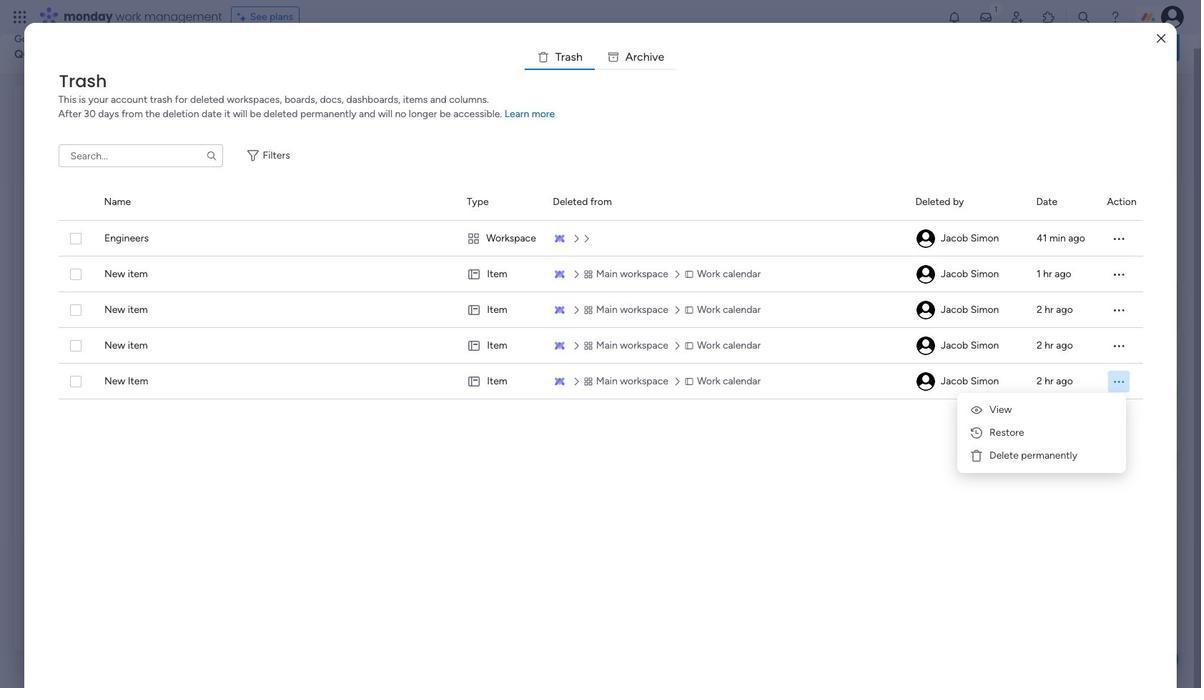Task type: locate. For each thing, give the bounding box(es) containing it.
3 row from the top
[[58, 293, 1144, 328]]

1 column header from the left
[[58, 185, 87, 220]]

1 row from the top
[[58, 221, 1144, 257]]

menu image
[[1112, 232, 1126, 246], [1112, 339, 1126, 353], [1113, 375, 1126, 389]]

component image
[[495, 269, 508, 282]]

3 menu item from the top
[[964, 445, 1121, 468]]

jacob simon image
[[1162, 6, 1185, 29], [917, 230, 935, 248], [917, 265, 935, 284], [917, 301, 935, 320], [917, 337, 935, 356], [917, 373, 935, 391]]

monday marketplace image
[[1042, 10, 1057, 24]]

restore image
[[970, 426, 984, 441]]

row
[[58, 221, 1144, 257], [58, 257, 1144, 293], [58, 293, 1144, 328], [58, 328, 1144, 364], [58, 364, 1144, 400]]

5 row from the top
[[58, 364, 1144, 400]]

cell
[[467, 221, 536, 257], [916, 221, 1020, 257], [467, 257, 536, 293], [916, 257, 1020, 293], [467, 293, 536, 328], [916, 293, 1020, 328], [467, 328, 536, 364], [916, 328, 1020, 364], [467, 364, 536, 400], [916, 364, 1020, 400], [1108, 364, 1144, 400]]

menu menu
[[964, 399, 1121, 468]]

close update feed (inbox) image
[[31, 326, 49, 343]]

0 horizontal spatial add to favorites image
[[446, 247, 461, 261]]

contact sales element
[[966, 465, 1180, 522]]

view image
[[970, 403, 984, 418]]

menu item down restore icon
[[964, 445, 1121, 468]]

select product image
[[13, 10, 27, 24]]

0 vertical spatial menu image
[[1112, 232, 1126, 246]]

menu item
[[964, 399, 1121, 422], [964, 422, 1121, 445], [964, 445, 1121, 468]]

2 menu item from the top
[[964, 422, 1121, 445]]

2 public board image from the left
[[495, 247, 511, 263]]

6 column header from the left
[[1037, 185, 1091, 220]]

menu image
[[1112, 268, 1126, 282], [1112, 303, 1126, 318]]

lottie animation image
[[561, 20, 963, 74]]

public board image
[[49, 247, 65, 263], [495, 247, 511, 263]]

table
[[58, 185, 1144, 666]]

close image
[[1158, 33, 1166, 44]]

None search field
[[58, 145, 223, 167]]

column header
[[58, 185, 87, 220], [104, 185, 450, 220], [467, 185, 536, 220], [553, 185, 899, 220], [916, 185, 1020, 220], [1037, 185, 1091, 220], [1108, 185, 1143, 220]]

menu item up contact sales element
[[964, 422, 1121, 445]]

1 menu item from the top
[[964, 399, 1121, 422]]

row group
[[58, 185, 1144, 221]]

0 horizontal spatial public board image
[[49, 247, 65, 263]]

3 column header from the left
[[467, 185, 536, 220]]

0 vertical spatial menu image
[[1112, 268, 1126, 282]]

7 column header from the left
[[1108, 185, 1143, 220]]

1 add to favorites image from the left
[[446, 247, 461, 261]]

1 horizontal spatial public board image
[[495, 247, 511, 263]]

add to favorites image
[[446, 247, 461, 261], [669, 247, 684, 261]]

1 vertical spatial menu image
[[1112, 303, 1126, 318]]

search image
[[206, 150, 217, 162]]

help center element
[[966, 396, 1180, 453]]

close my workspaces image
[[31, 523, 49, 540]]

jacob simon image for 2nd menu image
[[917, 301, 935, 320]]

add to favorites image
[[224, 247, 238, 261]]

1 public board image from the left
[[49, 247, 65, 263]]

invite members image
[[1011, 10, 1025, 24]]

2 menu image from the top
[[1112, 303, 1126, 318]]

menu item down getting started element
[[964, 399, 1121, 422]]

1 horizontal spatial add to favorites image
[[669, 247, 684, 261]]

Search for items in the recycle bin search field
[[58, 145, 223, 167]]



Task type: vqa. For each thing, say whether or not it's contained in the screenshot.
List Box
no



Task type: describe. For each thing, give the bounding box(es) containing it.
jacob simon image for 1st menu image from the top of the page
[[917, 265, 935, 284]]

close recently visited image
[[31, 102, 49, 119]]

see plans image
[[237, 9, 250, 25]]

4 column header from the left
[[553, 185, 899, 220]]

search everything image
[[1077, 10, 1092, 24]]

1 vertical spatial menu image
[[1112, 339, 1126, 353]]

1 image
[[990, 1, 1003, 17]]

2 row from the top
[[58, 257, 1144, 293]]

4 row from the top
[[58, 328, 1144, 364]]

2 vertical spatial menu image
[[1113, 375, 1126, 389]]

lottie animation element
[[561, 20, 963, 74]]

public board image for add to favorites image
[[49, 247, 65, 263]]

1 element
[[176, 326, 193, 343]]

roy mann image
[[65, 376, 94, 404]]

delete permanently image
[[970, 449, 984, 464]]

1 menu image from the top
[[1112, 268, 1126, 282]]

quick search results list box
[[31, 119, 931, 309]]

help image
[[1109, 10, 1123, 24]]

2 add to favorites image from the left
[[669, 247, 684, 261]]

update feed image
[[979, 10, 994, 24]]

public board image for 2nd add to favorites icon from left
[[495, 247, 511, 263]]

getting started element
[[966, 327, 1180, 385]]

5 column header from the left
[[916, 185, 1020, 220]]

public dashboard image
[[272, 247, 288, 263]]

jacob simon image for middle menu icon
[[917, 337, 935, 356]]

jacob simon image for the top menu icon
[[917, 230, 935, 248]]

2 column header from the left
[[104, 185, 450, 220]]

notifications image
[[948, 10, 962, 24]]



